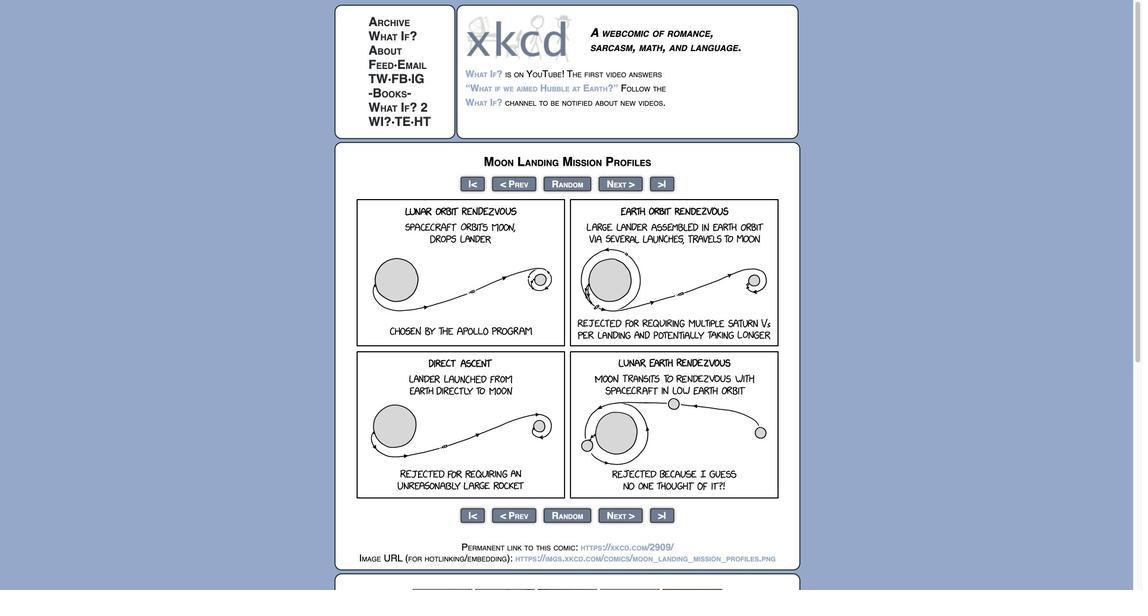 Task type: vqa. For each thing, say whether or not it's contained in the screenshot.
Periodic Table Regions image
no



Task type: describe. For each thing, give the bounding box(es) containing it.
moon landing mission profiles image
[[357, 199, 779, 499]]

xkcd.com logo image
[[466, 14, 576, 63]]



